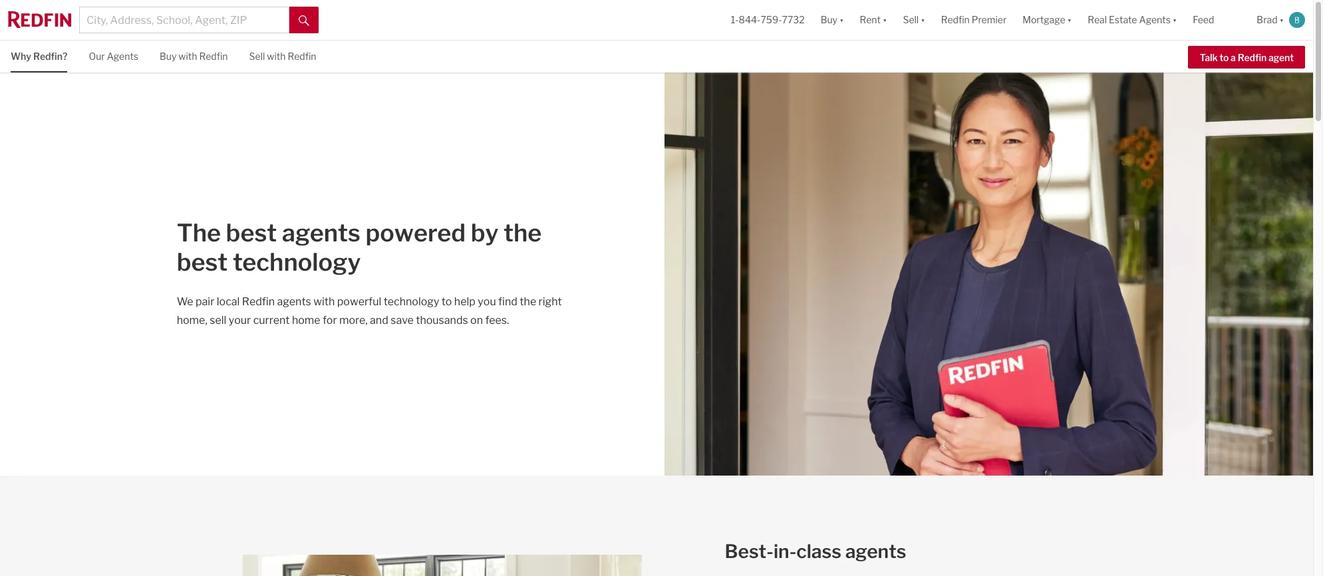Task type: describe. For each thing, give the bounding box(es) containing it.
buy for buy ▾
[[821, 14, 838, 26]]

buy ▾ button
[[813, 0, 852, 40]]

with for sell
[[267, 51, 286, 62]]

the best agents powered by the best technology
[[177, 218, 542, 277]]

submit search image
[[299, 15, 309, 26]]

redfin?
[[33, 51, 68, 62]]

sell
[[210, 314, 226, 327]]

your
[[229, 314, 251, 327]]

7732
[[782, 14, 805, 26]]

rent ▾
[[860, 14, 887, 26]]

current
[[253, 314, 290, 327]]

find
[[498, 296, 518, 308]]

real
[[1088, 14, 1107, 26]]

▾ for mortgage ▾
[[1068, 14, 1072, 26]]

fees.
[[485, 314, 509, 327]]

help
[[454, 296, 476, 308]]

sell with redfin
[[249, 51, 316, 62]]

▾ for buy ▾
[[840, 14, 844, 26]]

best right the
[[226, 218, 277, 248]]

brad ▾
[[1257, 14, 1284, 26]]

real estate agents ▾ button
[[1080, 0, 1185, 40]]

user photo image
[[1290, 12, 1306, 28]]

1 vertical spatial agents
[[107, 51, 138, 62]]

rent ▾ button
[[860, 0, 887, 40]]

sell ▾ button
[[895, 0, 933, 40]]

powerful
[[337, 296, 381, 308]]

our agents link
[[89, 41, 138, 71]]

talk
[[1200, 52, 1218, 63]]

we
[[177, 296, 193, 308]]

a
[[1231, 52, 1236, 63]]

1-
[[731, 14, 739, 26]]

pair
[[196, 296, 214, 308]]

redfin premier button
[[933, 0, 1015, 40]]

brad
[[1257, 14, 1278, 26]]

best up pair
[[177, 248, 228, 277]]

sell with redfin link
[[249, 41, 316, 71]]

redfin premier
[[941, 14, 1007, 26]]

local
[[217, 296, 240, 308]]

redfin inside the 'sell with redfin' 'link'
[[288, 51, 316, 62]]

real estate agents ▾ link
[[1088, 0, 1177, 40]]

▾ for sell ▾
[[921, 14, 925, 26]]

agents inside "link"
[[1140, 14, 1171, 26]]

buy for buy with redfin
[[160, 51, 177, 62]]

to inside button
[[1220, 52, 1229, 63]]

City, Address, School, Agent, ZIP search field
[[79, 7, 289, 33]]

agents inside we pair local redfin agents with powerful technology to help you find the right home, sell your current home for more, and save thousands on fees.
[[277, 296, 311, 308]]

2 vertical spatial agents
[[846, 540, 907, 563]]

844-
[[739, 14, 761, 26]]

save
[[391, 314, 414, 327]]

the inside the best agents powered by the best technology
[[504, 218, 542, 248]]

rent ▾ button
[[852, 0, 895, 40]]

by
[[471, 218, 499, 248]]



Task type: vqa. For each thing, say whether or not it's contained in the screenshot.
topmost ,
no



Task type: locate. For each thing, give the bounding box(es) containing it.
buy inside dropdown button
[[821, 14, 838, 26]]

0 vertical spatial the
[[504, 218, 542, 248]]

agents right estate
[[1140, 14, 1171, 26]]

agent
[[1269, 52, 1294, 63]]

sell
[[903, 14, 919, 26], [249, 51, 265, 62]]

best
[[226, 218, 277, 248], [177, 248, 228, 277]]

▾ for brad ▾
[[1280, 14, 1284, 26]]

6 ▾ from the left
[[1280, 14, 1284, 26]]

0 vertical spatial technology
[[233, 248, 361, 277]]

more,
[[339, 314, 368, 327]]

with inside we pair local redfin agents with powerful technology to help you find the right home, sell your current home for more, and save thousands on fees.
[[314, 296, 335, 308]]

1 vertical spatial agents
[[277, 296, 311, 308]]

with for buy
[[179, 51, 197, 62]]

0 horizontal spatial agents
[[107, 51, 138, 62]]

premier
[[972, 14, 1007, 26]]

mortgage ▾ button
[[1023, 0, 1072, 40]]

sell for sell with redfin
[[249, 51, 265, 62]]

redfin down 'city, address, school, agent, zip' search field
[[199, 51, 228, 62]]

technology for powerful
[[384, 296, 439, 308]]

buy ▾ button
[[821, 0, 844, 40]]

buy right '7732'
[[821, 14, 838, 26]]

1 horizontal spatial to
[[1220, 52, 1229, 63]]

the inside we pair local redfin agents with powerful technology to help you find the right home, sell your current home for more, and save thousands on fees.
[[520, 296, 536, 308]]

best-
[[725, 540, 774, 563]]

agents right our
[[107, 51, 138, 62]]

1 horizontal spatial sell
[[903, 14, 919, 26]]

to left help
[[442, 296, 452, 308]]

mortgage ▾
[[1023, 14, 1072, 26]]

0 vertical spatial to
[[1220, 52, 1229, 63]]

home
[[292, 314, 321, 327]]

0 vertical spatial agents
[[1140, 14, 1171, 26]]

agents inside the best agents powered by the best technology
[[282, 218, 361, 248]]

buy down 'city, address, school, agent, zip' search field
[[160, 51, 177, 62]]

real estate agents ▾
[[1088, 14, 1177, 26]]

1 ▾ from the left
[[840, 14, 844, 26]]

redfin left premier
[[941, 14, 970, 26]]

right
[[539, 296, 562, 308]]

▾
[[840, 14, 844, 26], [883, 14, 887, 26], [921, 14, 925, 26], [1068, 14, 1072, 26], [1173, 14, 1177, 26], [1280, 14, 1284, 26]]

1-844-759-7732 link
[[731, 14, 805, 26]]

estate
[[1109, 14, 1138, 26]]

redfin inside redfin premier button
[[941, 14, 970, 26]]

▾ right "rent ▾"
[[921, 14, 925, 26]]

rent
[[860, 14, 881, 26]]

0 vertical spatial buy
[[821, 14, 838, 26]]

1 horizontal spatial buy
[[821, 14, 838, 26]]

4 ▾ from the left
[[1068, 14, 1072, 26]]

the right find
[[520, 296, 536, 308]]

759-
[[761, 14, 782, 26]]

feed
[[1193, 14, 1215, 26]]

with
[[179, 51, 197, 62], [267, 51, 286, 62], [314, 296, 335, 308]]

sell ▾ button
[[903, 0, 925, 40]]

1 vertical spatial to
[[442, 296, 452, 308]]

1 horizontal spatial technology
[[384, 296, 439, 308]]

agents
[[1140, 14, 1171, 26], [107, 51, 138, 62]]

0 vertical spatial agents
[[282, 218, 361, 248]]

technology inside we pair local redfin agents with powerful technology to help you find the right home, sell your current home for more, and save thousands on fees.
[[384, 296, 439, 308]]

redfin inside we pair local redfin agents with powerful technology to help you find the right home, sell your current home for more, and save thousands on fees.
[[242, 296, 275, 308]]

1 horizontal spatial with
[[267, 51, 286, 62]]

redfin agent with two customers talking at a kitchen table image
[[243, 555, 642, 576]]

powered
[[366, 218, 466, 248]]

the
[[177, 218, 221, 248]]

redfin
[[941, 14, 970, 26], [199, 51, 228, 62], [288, 51, 316, 62], [1238, 52, 1267, 63], [242, 296, 275, 308]]

why redfin?
[[11, 51, 68, 62]]

technology up home
[[233, 248, 361, 277]]

feed button
[[1185, 0, 1249, 40]]

agents
[[282, 218, 361, 248], [277, 296, 311, 308], [846, 540, 907, 563]]

why
[[11, 51, 31, 62]]

▾ inside sell ▾ dropdown button
[[921, 14, 925, 26]]

to
[[1220, 52, 1229, 63], [442, 296, 452, 308]]

0 horizontal spatial with
[[179, 51, 197, 62]]

2 ▾ from the left
[[883, 14, 887, 26]]

▾ for rent ▾
[[883, 14, 887, 26]]

▾ inside mortgage ▾ dropdown button
[[1068, 14, 1072, 26]]

why redfin? link
[[11, 41, 68, 71]]

talk to a redfin agent
[[1200, 52, 1294, 63]]

sell for sell ▾
[[903, 14, 919, 26]]

▾ inside rent ▾ dropdown button
[[883, 14, 887, 26]]

and
[[370, 314, 388, 327]]

▾ right rent
[[883, 14, 887, 26]]

redfin up current
[[242, 296, 275, 308]]

1-844-759-7732
[[731, 14, 805, 26]]

a woman walking down the stairs image
[[665, 73, 1314, 476]]

redfin inside talk to a redfin agent button
[[1238, 52, 1267, 63]]

mortgage ▾ button
[[1015, 0, 1080, 40]]

technology up save
[[384, 296, 439, 308]]

1 vertical spatial the
[[520, 296, 536, 308]]

5 ▾ from the left
[[1173, 14, 1177, 26]]

to inside we pair local redfin agents with powerful technology to help you find the right home, sell your current home for more, and save thousands on fees.
[[442, 296, 452, 308]]

sell right "rent ▾"
[[903, 14, 919, 26]]

redfin right a
[[1238, 52, 1267, 63]]

to left a
[[1220, 52, 1229, 63]]

1 horizontal spatial agents
[[1140, 14, 1171, 26]]

1 vertical spatial sell
[[249, 51, 265, 62]]

0 horizontal spatial to
[[442, 296, 452, 308]]

our
[[89, 51, 105, 62]]

▾ inside 'real estate agents ▾' "link"
[[1173, 14, 1177, 26]]

technology for best
[[233, 248, 361, 277]]

2 horizontal spatial with
[[314, 296, 335, 308]]

the right the by
[[504, 218, 542, 248]]

with inside 'link'
[[267, 51, 286, 62]]

technology inside the best agents powered by the best technology
[[233, 248, 361, 277]]

technology
[[233, 248, 361, 277], [384, 296, 439, 308]]

1 vertical spatial technology
[[384, 296, 439, 308]]

▾ right mortgage
[[1068, 14, 1072, 26]]

buy
[[821, 14, 838, 26], [160, 51, 177, 62]]

▾ inside buy ▾ dropdown button
[[840, 14, 844, 26]]

you
[[478, 296, 496, 308]]

buy ▾
[[821, 14, 844, 26]]

0 vertical spatial sell
[[903, 14, 919, 26]]

sell inside 'link'
[[249, 51, 265, 62]]

0 horizontal spatial buy
[[160, 51, 177, 62]]

sell ▾
[[903, 14, 925, 26]]

▾ left rent
[[840, 14, 844, 26]]

our agents
[[89, 51, 138, 62]]

the
[[504, 218, 542, 248], [520, 296, 536, 308]]

sell right buy with redfin
[[249, 51, 265, 62]]

talk to a redfin agent button
[[1189, 46, 1306, 68]]

home,
[[177, 314, 207, 327]]

0 horizontal spatial sell
[[249, 51, 265, 62]]

▾ left feed
[[1173, 14, 1177, 26]]

mortgage
[[1023, 14, 1066, 26]]

buy with redfin
[[160, 51, 228, 62]]

on
[[471, 314, 483, 327]]

buy with redfin link
[[160, 41, 228, 71]]

0 horizontal spatial technology
[[233, 248, 361, 277]]

for
[[323, 314, 337, 327]]

redfin down submit search 'image'
[[288, 51, 316, 62]]

redfin inside buy with redfin link
[[199, 51, 228, 62]]

in-
[[774, 540, 797, 563]]

thousands
[[416, 314, 468, 327]]

1 vertical spatial buy
[[160, 51, 177, 62]]

▾ right brad
[[1280, 14, 1284, 26]]

we pair local redfin agents with powerful technology to help you find the right home, sell your current home for more, and save thousands on fees.
[[177, 296, 562, 327]]

3 ▾ from the left
[[921, 14, 925, 26]]

sell inside dropdown button
[[903, 14, 919, 26]]

best-in-class agents
[[725, 540, 907, 563]]

class
[[797, 540, 842, 563]]



